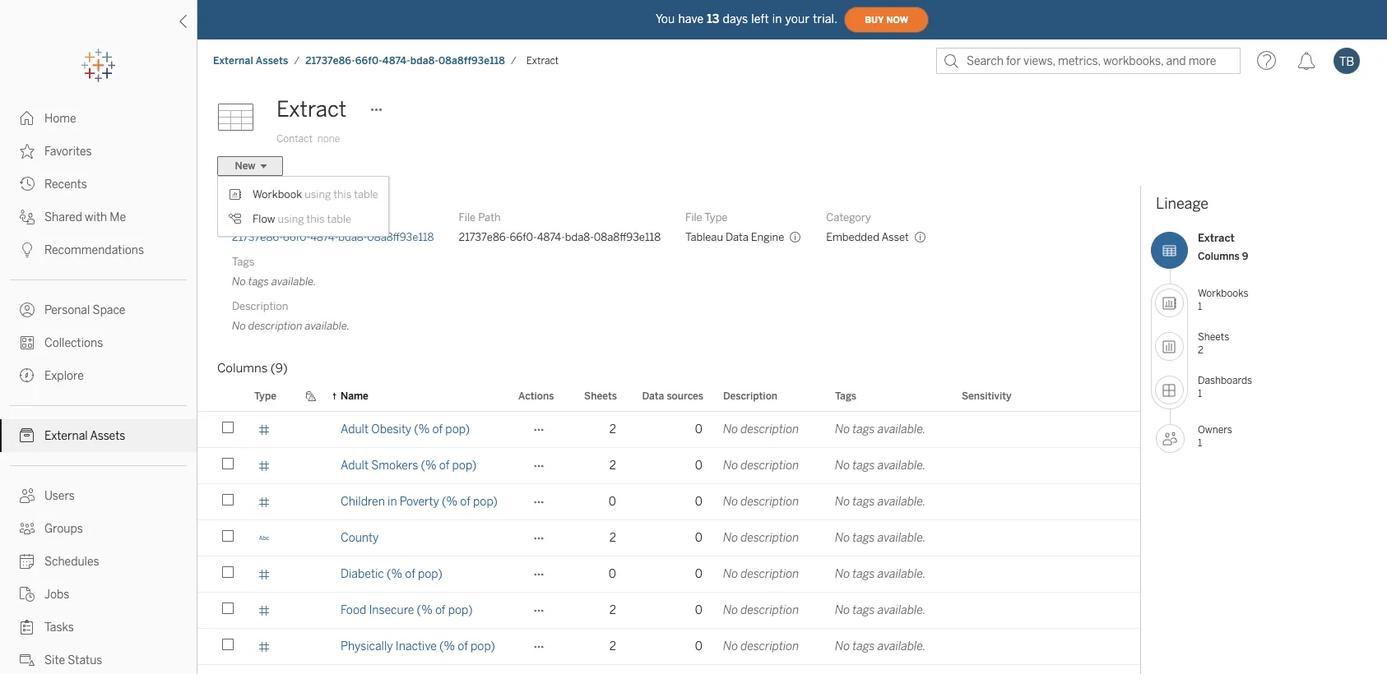 Task type: vqa. For each thing, say whether or not it's contained in the screenshot.
the Search for views, workbooks, and more text field
no



Task type: locate. For each thing, give the bounding box(es) containing it.
name inside file name 21737e86-66f0-4874-bda8-08a8ff93e118
[[252, 211, 281, 224]]

by text only_f5he34f image for groups
[[20, 522, 35, 537]]

bda8- for file name 21737e86-66f0-4874-bda8-08a8ff93e118
[[338, 231, 367, 244]]

0 vertical spatial in
[[772, 12, 782, 26]]

0 vertical spatial type
[[705, 211, 728, 224]]

0 horizontal spatial tags
[[232, 256, 254, 268]]

0 horizontal spatial table
[[327, 213, 352, 225]]

external assets link down explore link
[[0, 420, 197, 453]]

adult left the obesity
[[341, 423, 369, 437]]

0 horizontal spatial bda8-
[[338, 231, 367, 244]]

1 / from the left
[[294, 55, 300, 67]]

row group
[[198, 412, 1141, 675]]

description inside description no description available.
[[232, 300, 288, 313]]

by text only_f5he34f image
[[20, 111, 35, 126], [20, 177, 35, 192], [20, 210, 35, 225], [20, 243, 35, 258], [20, 653, 35, 668]]

0 horizontal spatial columns
[[217, 361, 268, 376]]

0 vertical spatial real image
[[258, 424, 270, 436]]

menu containing workbook
[[218, 177, 388, 236]]

by text only_f5he34f image left collections
[[20, 336, 35, 351]]

assets for external assets
[[90, 430, 125, 444]]

0 vertical spatial data
[[726, 231, 749, 244]]

sheets right "actions"
[[584, 390, 617, 402]]

name inside grid
[[341, 390, 369, 402]]

1 vertical spatial using
[[278, 213, 304, 225]]

3 no description from the top
[[723, 495, 799, 509]]

1 horizontal spatial using
[[305, 188, 331, 200]]

0 vertical spatial description
[[232, 300, 288, 313]]

2 adult from the top
[[341, 459, 369, 473]]

owners image
[[1156, 425, 1185, 453]]

21737e86- inside file name 21737e86-66f0-4874-bda8-08a8ff93e118
[[232, 231, 283, 244]]

sheets inside sheets 2 dashboards 1
[[1198, 332, 1230, 343]]

2 file from the left
[[459, 211, 476, 224]]

2 horizontal spatial extract
[[1198, 232, 1235, 244]]

extract
[[527, 55, 559, 67], [277, 96, 347, 123], [1198, 232, 1235, 244]]

0 horizontal spatial /
[[294, 55, 300, 67]]

real image for physically inactive (% of pop)
[[258, 641, 270, 653]]

tags for adult smokers (% of pop)
[[853, 459, 875, 473]]

0 vertical spatial external assets link
[[212, 54, 289, 67]]

4 no description from the top
[[723, 532, 799, 546]]

1 vertical spatial data
[[642, 390, 664, 402]]

row group containing adult obesity (% of pop)
[[198, 412, 1141, 675]]

1 horizontal spatial name
[[341, 390, 369, 402]]

recommendations link
[[0, 234, 197, 267]]

table image
[[217, 93, 267, 142]]

7 row from the top
[[198, 630, 1141, 666]]

1 by text only_f5he34f image from the top
[[20, 144, 35, 159]]

row
[[198, 412, 1141, 449], [198, 449, 1141, 485], [198, 485, 1141, 521], [198, 521, 1141, 557], [198, 557, 1141, 593], [198, 593, 1141, 630], [198, 630, 1141, 666], [198, 666, 1141, 675]]

21737e86-66f0-4874-bda8-08a8ff93e118 link
[[305, 54, 506, 67], [232, 230, 434, 245]]

0 vertical spatial using
[[305, 188, 331, 200]]

3 no tags available. from the top
[[835, 495, 926, 509]]

1 vertical spatial this
[[307, 213, 325, 225]]

of up poverty
[[439, 459, 450, 473]]

4874- inside file path 21737e86-66f0-4874-bda8-08a8ff93e118
[[537, 231, 565, 244]]

real image for children in poverty (% of pop)
[[258, 497, 270, 508]]

4 no tags available. from the top
[[835, 532, 926, 546]]

no
[[232, 276, 246, 288], [232, 320, 246, 332], [723, 423, 738, 437], [835, 423, 850, 437], [723, 459, 738, 473], [835, 459, 850, 473], [723, 495, 738, 509], [835, 495, 850, 509], [723, 532, 738, 546], [835, 532, 850, 546], [723, 568, 738, 582], [835, 568, 850, 582], [723, 604, 738, 618], [835, 604, 850, 618], [723, 640, 738, 654], [835, 640, 850, 654]]

0 vertical spatial 21737e86-66f0-4874-bda8-08a8ff93e118 link
[[305, 54, 506, 67]]

no tags available. for physically inactive (% of pop)
[[835, 640, 926, 654]]

by text only_f5he34f image left site
[[20, 653, 35, 668]]

by text only_f5he34f image inside home link
[[20, 111, 35, 126]]

(% inside physically inactive (% of pop) link
[[439, 640, 455, 654]]

bda8- inside file name 21737e86-66f0-4874-bda8-08a8ff93e118
[[338, 231, 367, 244]]

this file type can contain multiple tables. image
[[789, 231, 802, 244]]

sheets for sheets
[[584, 390, 617, 402]]

1 horizontal spatial bda8-
[[410, 55, 439, 67]]

0 horizontal spatial extract
[[277, 96, 347, 123]]

flow using this table
[[253, 213, 352, 225]]

me
[[110, 211, 126, 225]]

0 vertical spatial real image
[[258, 460, 270, 472]]

1 down dashboards
[[1198, 388, 1202, 400]]

2 for physically inactive (% of pop)
[[610, 640, 616, 654]]

real image
[[258, 460, 270, 472], [258, 497, 270, 508], [258, 605, 270, 617]]

4 row from the top
[[198, 521, 1141, 557]]

external up table image
[[213, 55, 253, 67]]

no description for adult smokers (% of pop)
[[723, 459, 799, 473]]

5 no description from the top
[[723, 568, 799, 582]]

file up tableau at top
[[686, 211, 703, 224]]

3 row from the top
[[198, 485, 1141, 521]]

description right sources
[[723, 390, 778, 402]]

description inside description no description available.
[[248, 320, 303, 332]]

5 by text only_f5he34f image from the top
[[20, 653, 35, 668]]

0 horizontal spatial 21737e86-
[[232, 231, 283, 244]]

by text only_f5he34f image for explore
[[20, 369, 35, 383]]

external assets link
[[212, 54, 289, 67], [0, 420, 197, 453]]

columns
[[1198, 251, 1240, 262], [217, 361, 268, 376]]

adult for adult smokers (% of pop)
[[341, 459, 369, 473]]

1 1 from the top
[[1198, 301, 1202, 312]]

0 vertical spatial 1
[[1198, 301, 1202, 312]]

real image for adult obesity (% of pop)
[[258, 424, 270, 436]]

columns inside 'extract columns 9'
[[1198, 251, 1240, 262]]

file left path
[[459, 211, 476, 224]]

table down workbook using this table
[[327, 213, 352, 225]]

workbooks
[[1198, 288, 1249, 299]]

bda8- inside file path 21737e86-66f0-4874-bda8-08a8ff93e118
[[565, 231, 594, 244]]

1 file from the left
[[232, 211, 249, 224]]

1 vertical spatial name
[[341, 390, 369, 402]]

1 vertical spatial tags
[[835, 390, 857, 402]]

/
[[294, 55, 300, 67], [511, 55, 517, 67]]

1 real image from the top
[[258, 460, 270, 472]]

6 no description from the top
[[723, 604, 799, 618]]

pop) right poverty
[[473, 495, 498, 509]]

6 by text only_f5he34f image from the top
[[20, 489, 35, 504]]

0 horizontal spatial name
[[252, 211, 281, 224]]

5 no tags available. from the top
[[835, 568, 926, 582]]

description no description available.
[[232, 300, 350, 332]]

this
[[334, 188, 352, 200], [307, 213, 325, 225]]

1 vertical spatial 21737e86-66f0-4874-bda8-08a8ff93e118 link
[[232, 230, 434, 245]]

children
[[341, 495, 385, 509]]

navigation panel element
[[0, 49, 197, 675]]

name
[[252, 211, 281, 224], [341, 390, 369, 402]]

2 inside sheets 2 dashboards 1
[[1198, 344, 1204, 356]]

0 horizontal spatial description
[[232, 300, 288, 313]]

1 vertical spatial adult
[[341, 459, 369, 473]]

name up adult obesity (% of pop) link at the left bottom
[[341, 390, 369, 402]]

2 vertical spatial 1
[[1198, 437, 1202, 449]]

5 row from the top
[[198, 557, 1141, 593]]

2 horizontal spatial 21737e86-
[[459, 231, 510, 244]]

by text only_f5he34f image inside recents link
[[20, 177, 35, 192]]

1 vertical spatial extract
[[277, 96, 347, 123]]

new button
[[217, 156, 283, 176]]

physically
[[341, 640, 393, 654]]

of right inactive
[[458, 640, 468, 654]]

2 row from the top
[[198, 449, 1141, 485]]

favorites
[[44, 145, 92, 159]]

0 vertical spatial name
[[252, 211, 281, 224]]

name down 'workbook'
[[252, 211, 281, 224]]

by text only_f5he34f image left users
[[20, 489, 35, 504]]

1 adult from the top
[[341, 423, 369, 437]]

by text only_f5he34f image for site status
[[20, 653, 35, 668]]

1 horizontal spatial table
[[354, 188, 379, 200]]

2 vertical spatial extract
[[1198, 232, 1235, 244]]

real image
[[258, 424, 270, 436], [258, 569, 270, 581], [258, 641, 270, 653]]

bda8-
[[410, 55, 439, 67], [338, 231, 367, 244], [565, 231, 594, 244]]

pop) up the 'children in poverty (% of pop)'
[[452, 459, 477, 473]]

adult up 'children'
[[341, 459, 369, 473]]

by text only_f5he34f image for collections
[[20, 336, 35, 351]]

county link
[[341, 521, 379, 556]]

0 vertical spatial extract
[[527, 55, 559, 67]]

2 horizontal spatial 4874-
[[537, 231, 565, 244]]

2 vertical spatial real image
[[258, 641, 270, 653]]

4 by text only_f5he34f image from the top
[[20, 369, 35, 383]]

4 by text only_f5he34f image from the top
[[20, 243, 35, 258]]

1 horizontal spatial columns
[[1198, 251, 1240, 262]]

no description for food insecure (% of pop)
[[723, 604, 799, 618]]

no description for physically inactive (% of pop)
[[723, 640, 799, 654]]

sources
[[667, 390, 704, 402]]

3 real image from the top
[[258, 605, 270, 617]]

2 by text only_f5he34f image from the top
[[20, 177, 35, 192]]

1 down 'owners'
[[1198, 437, 1202, 449]]

by text only_f5he34f image left jobs
[[20, 588, 35, 602]]

description
[[232, 300, 288, 313], [723, 390, 778, 402]]

4874-
[[383, 55, 410, 67], [310, 231, 338, 244], [537, 231, 565, 244]]

66f0- for file name 21737e86-66f0-4874-bda8-08a8ff93e118
[[283, 231, 310, 244]]

0 vertical spatial this
[[334, 188, 352, 200]]

tasks link
[[0, 611, 197, 644]]

1 vertical spatial table
[[327, 213, 352, 225]]

actions
[[518, 390, 554, 402]]

2 no description from the top
[[723, 459, 799, 473]]

by text only_f5he34f image inside jobs link
[[20, 588, 35, 602]]

(% inside food insecure (% of pop) link
[[417, 604, 433, 618]]

1 horizontal spatial 66f0-
[[355, 55, 383, 67]]

1 vertical spatial in
[[388, 495, 397, 509]]

sheets 2 dashboards 1
[[1198, 332, 1253, 400]]

data left engine on the top right of page
[[726, 231, 749, 244]]

1 horizontal spatial tags
[[835, 390, 857, 402]]

1 vertical spatial external
[[44, 430, 88, 444]]

1 horizontal spatial this
[[334, 188, 352, 200]]

row containing county
[[198, 521, 1141, 557]]

data
[[726, 231, 749, 244], [642, 390, 664, 402]]

pop)
[[445, 423, 470, 437], [452, 459, 477, 473], [473, 495, 498, 509], [418, 568, 443, 582], [448, 604, 473, 618], [471, 640, 495, 654]]

tags inside tags no tags available.
[[232, 256, 254, 268]]

1 inside workbooks 1
[[1198, 301, 1202, 312]]

children in poverty (% of pop) link
[[341, 485, 498, 520]]

left
[[752, 12, 769, 26]]

users link
[[0, 480, 197, 513]]

1 vertical spatial real image
[[258, 569, 270, 581]]

data left sources
[[642, 390, 664, 402]]

sheets for sheets 2 dashboards 1
[[1198, 332, 1230, 343]]

21737e86- down path
[[459, 231, 510, 244]]

1 for owners 1
[[1198, 437, 1202, 449]]

by text only_f5he34f image inside tasks 'link'
[[20, 620, 35, 635]]

tags for county
[[853, 532, 875, 546]]

2 horizontal spatial 08a8ff93e118
[[594, 231, 661, 244]]

2 horizontal spatial file
[[686, 211, 703, 224]]

3 1 from the top
[[1198, 437, 1202, 449]]

available. for in
[[878, 495, 926, 509]]

7 by text only_f5he34f image from the top
[[20, 522, 35, 537]]

row containing diabetic (% of pop)
[[198, 557, 1141, 593]]

by text only_f5he34f image left recents at the top of the page
[[20, 177, 35, 192]]

in left poverty
[[388, 495, 397, 509]]

by text only_f5he34f image inside explore link
[[20, 369, 35, 383]]

(% inside children in poverty (% of pop) link
[[442, 495, 458, 509]]

menu
[[218, 177, 388, 236]]

0 vertical spatial external
[[213, 55, 253, 67]]

0 for children in poverty (% of pop)
[[695, 495, 703, 509]]

1 horizontal spatial assets
[[256, 55, 288, 67]]

pop) right inactive
[[471, 640, 495, 654]]

0 for food insecure (% of pop)
[[695, 604, 703, 618]]

1 horizontal spatial description
[[723, 390, 778, 402]]

0 horizontal spatial assets
[[90, 430, 125, 444]]

schedules
[[44, 555, 99, 569]]

(% right the diabetic
[[387, 568, 403, 582]]

this for flow using this table
[[307, 213, 325, 225]]

sheets down workbooks 1
[[1198, 332, 1230, 343]]

extract columns 9
[[1198, 232, 1249, 262]]

2 horizontal spatial bda8-
[[565, 231, 594, 244]]

1 no tags available. from the top
[[835, 423, 926, 437]]

tags
[[248, 276, 269, 288], [853, 423, 875, 437], [853, 459, 875, 473], [853, 495, 875, 509], [853, 532, 875, 546], [853, 568, 875, 582], [853, 604, 875, 618], [853, 640, 875, 654]]

0 horizontal spatial in
[[388, 495, 397, 509]]

home link
[[0, 102, 197, 135]]

tags for tags no tags available.
[[232, 256, 254, 268]]

7 no tags available. from the top
[[835, 640, 926, 654]]

of right the obesity
[[433, 423, 443, 437]]

space
[[93, 304, 125, 318]]

of up food insecure (% of pop)
[[405, 568, 415, 582]]

type inside grid
[[254, 390, 277, 402]]

of for inactive
[[458, 640, 468, 654]]

1 horizontal spatial file
[[459, 211, 476, 224]]

in right left on the right top
[[772, 12, 782, 26]]

extract element
[[522, 55, 564, 67]]

(% right inactive
[[439, 640, 455, 654]]

tags
[[232, 256, 254, 268], [835, 390, 857, 402]]

children in poverty (% of pop)
[[341, 495, 498, 509]]

4874- inside file name 21737e86-66f0-4874-bda8-08a8ff93e118
[[310, 231, 338, 244]]

by text only_f5he34f image inside the "recommendations" link
[[20, 243, 35, 258]]

of up physically inactive (% of pop)
[[435, 604, 446, 618]]

(% for obesity
[[414, 423, 430, 437]]

file left flow
[[232, 211, 249, 224]]

external assets link up table image
[[212, 54, 289, 67]]

assets
[[256, 55, 288, 67], [90, 430, 125, 444]]

groups link
[[0, 513, 197, 546]]

by text only_f5he34f image inside schedules link
[[20, 555, 35, 569]]

0 vertical spatial tags
[[232, 256, 254, 268]]

1
[[1198, 301, 1202, 312], [1198, 388, 1202, 400], [1198, 437, 1202, 449]]

0 vertical spatial columns
[[1198, 251, 1240, 262]]

home
[[44, 112, 76, 126]]

9 by text only_f5he34f image from the top
[[20, 588, 35, 602]]

external down explore
[[44, 430, 88, 444]]

of
[[433, 423, 443, 437], [439, 459, 450, 473], [460, 495, 471, 509], [405, 568, 415, 582], [435, 604, 446, 618], [458, 640, 468, 654]]

0 horizontal spatial this
[[307, 213, 325, 225]]

using up flow using this table
[[305, 188, 331, 200]]

by text only_f5he34f image inside external assets link
[[20, 429, 35, 444]]

2
[[1198, 344, 1204, 356], [610, 423, 616, 437], [610, 459, 616, 473], [610, 532, 616, 546], [610, 604, 616, 618], [610, 640, 616, 654]]

1 by text only_f5he34f image from the top
[[20, 111, 35, 126]]

file inside file path 21737e86-66f0-4874-bda8-08a8ff93e118
[[459, 211, 476, 224]]

pop) up adult smokers (% of pop) link
[[445, 423, 470, 437]]

2 no tags available. from the top
[[835, 459, 926, 473]]

2 real image from the top
[[258, 569, 270, 581]]

description for physically inactive (% of pop)
[[741, 640, 799, 654]]

(% right insecure
[[417, 604, 433, 618]]

of for smokers
[[439, 459, 450, 473]]

no description
[[723, 423, 799, 437], [723, 459, 799, 473], [723, 495, 799, 509], [723, 532, 799, 546], [723, 568, 799, 582], [723, 604, 799, 618], [723, 640, 799, 654]]

row containing children in poverty (% of pop)
[[198, 485, 1141, 521]]

0 vertical spatial adult
[[341, 423, 369, 437]]

1 vertical spatial 1
[[1198, 388, 1202, 400]]

21737e86- up none at the left top
[[306, 55, 355, 67]]

jobs link
[[0, 579, 197, 611]]

tasks
[[44, 621, 74, 635]]

file path 21737e86-66f0-4874-bda8-08a8ff93e118
[[459, 211, 661, 244]]

1 vertical spatial type
[[254, 390, 277, 402]]

0 horizontal spatial file
[[232, 211, 249, 224]]

by text only_f5he34f image inside site status link
[[20, 653, 35, 668]]

by text only_f5he34f image left groups
[[20, 522, 35, 537]]

2 vertical spatial real image
[[258, 605, 270, 617]]

this for workbook using this table
[[334, 188, 352, 200]]

by text only_f5he34f image inside shared with me link
[[20, 210, 35, 225]]

by text only_f5he34f image
[[20, 144, 35, 159], [20, 303, 35, 318], [20, 336, 35, 351], [20, 369, 35, 383], [20, 429, 35, 444], [20, 489, 35, 504], [20, 522, 35, 537], [20, 555, 35, 569], [20, 588, 35, 602], [20, 620, 35, 635]]

row containing physically inactive (% of pop)
[[198, 630, 1141, 666]]

pop) up food insecure (% of pop)
[[418, 568, 443, 582]]

(% inside adult smokers (% of pop) link
[[421, 459, 437, 473]]

1 horizontal spatial external
[[213, 55, 253, 67]]

table for flow using this table
[[327, 213, 352, 225]]

by text only_f5he34f image left home
[[20, 111, 35, 126]]

site
[[44, 654, 65, 668]]

columns left 9
[[1198, 251, 1240, 262]]

using right flow
[[278, 213, 304, 225]]

(% right the obesity
[[414, 423, 430, 437]]

adult obesity (% of pop) link
[[341, 412, 470, 448]]

1 vertical spatial sheets
[[584, 390, 617, 402]]

assets inside main navigation. press the up and down arrow keys to access links. 'element'
[[90, 430, 125, 444]]

0 horizontal spatial using
[[278, 213, 304, 225]]

tableau
[[686, 231, 723, 244]]

by text only_f5he34f image left shared
[[20, 210, 35, 225]]

1 vertical spatial description
[[723, 390, 778, 402]]

66f0- inside file path 21737e86-66f0-4874-bda8-08a8ff93e118
[[510, 231, 537, 244]]

08a8ff93e118 inside file name 21737e86-66f0-4874-bda8-08a8ff93e118
[[367, 231, 434, 244]]

by text only_f5he34f image left the schedules
[[20, 555, 35, 569]]

workbooks image
[[1155, 289, 1184, 318]]

1 horizontal spatial /
[[511, 55, 517, 67]]

buy now button
[[844, 7, 929, 33]]

0 horizontal spatial external
[[44, 430, 88, 444]]

0 horizontal spatial 66f0-
[[283, 231, 310, 244]]

10 by text only_f5he34f image from the top
[[20, 620, 35, 635]]

1 inside the 'owners 1'
[[1198, 437, 1202, 449]]

by text only_f5he34f image left tasks on the left
[[20, 620, 35, 635]]

5 by text only_f5he34f image from the top
[[20, 429, 35, 444]]

workbooks 1
[[1198, 288, 1249, 312]]

type up tableau at top
[[705, 211, 728, 224]]

0 vertical spatial table
[[354, 188, 379, 200]]

description for children in poverty (% of pop)
[[741, 495, 799, 509]]

available. inside tags no tags available.
[[272, 276, 316, 288]]

1 horizontal spatial 21737e86-
[[306, 55, 355, 67]]

1 row from the top
[[198, 412, 1141, 449]]

file inside file name 21737e86-66f0-4874-bda8-08a8ff93e118
[[232, 211, 249, 224]]

by text only_f5he34f image left personal
[[20, 303, 35, 318]]

external
[[213, 55, 253, 67], [44, 430, 88, 444]]

2 real image from the top
[[258, 497, 270, 508]]

0 vertical spatial sheets
[[1198, 332, 1230, 343]]

this up file name 21737e86-66f0-4874-bda8-08a8ff93e118
[[334, 188, 352, 200]]

2 1 from the top
[[1198, 388, 1202, 400]]

you
[[656, 12, 675, 26]]

08a8ff93e118 for file path 21737e86-66f0-4874-bda8-08a8ff93e118
[[594, 231, 661, 244]]

insecure
[[369, 604, 414, 618]]

available. inside description no description available.
[[305, 320, 350, 332]]

7 no description from the top
[[723, 640, 799, 654]]

by text only_f5he34f image inside users link
[[20, 489, 35, 504]]

this down workbook using this table
[[307, 213, 325, 225]]

collections
[[44, 337, 103, 351]]

3 real image from the top
[[258, 641, 270, 653]]

1 no description from the top
[[723, 423, 799, 437]]

description down tags no tags available.
[[232, 300, 288, 313]]

(% right smokers
[[421, 459, 437, 473]]

owners
[[1198, 425, 1233, 436]]

0 horizontal spatial 08a8ff93e118
[[367, 231, 434, 244]]

row containing adult obesity (% of pop)
[[198, 412, 1141, 449]]

0 horizontal spatial sheets
[[584, 390, 617, 402]]

2 by text only_f5he34f image from the top
[[20, 303, 35, 318]]

21737e86- inside file path 21737e86-66f0-4874-bda8-08a8ff93e118
[[459, 231, 510, 244]]

(%
[[414, 423, 430, 437], [421, 459, 437, 473], [442, 495, 458, 509], [387, 568, 403, 582], [417, 604, 433, 618], [439, 640, 455, 654]]

(% right poverty
[[442, 495, 458, 509]]

by text only_f5he34f image left external assets
[[20, 429, 35, 444]]

/ left extract element
[[511, 55, 517, 67]]

tags inside grid
[[835, 390, 857, 402]]

tags no tags available.
[[232, 256, 316, 288]]

sheets inside grid
[[584, 390, 617, 402]]

external inside main navigation. press the up and down arrow keys to access links. 'element'
[[44, 430, 88, 444]]

pop) up physically inactive (% of pop)
[[448, 604, 473, 618]]

0 horizontal spatial type
[[254, 390, 277, 402]]

6 no tags available. from the top
[[835, 604, 926, 618]]

path
[[478, 211, 501, 224]]

08a8ff93e118 inside file path 21737e86-66f0-4874-bda8-08a8ff93e118
[[594, 231, 661, 244]]

0 for adult obesity (% of pop)
[[695, 423, 703, 437]]

1 vertical spatial assets
[[90, 430, 125, 444]]

assets up users link
[[90, 430, 125, 444]]

no description for county
[[723, 532, 799, 546]]

type down columns (9)
[[254, 390, 277, 402]]

/ up contact
[[294, 55, 300, 67]]

1 vertical spatial external assets link
[[0, 420, 197, 453]]

by text only_f5he34f image left favorites
[[20, 144, 35, 159]]

by text only_f5he34f image for favorites
[[20, 144, 35, 159]]

1 horizontal spatial sheets
[[1198, 332, 1230, 343]]

assets up table image
[[256, 55, 288, 67]]

by text only_f5he34f image left recommendations at left top
[[20, 243, 35, 258]]

66f0- inside file name 21737e86-66f0-4874-bda8-08a8ff93e118
[[283, 231, 310, 244]]

1 down workbooks
[[1198, 301, 1202, 312]]

3 by text only_f5he34f image from the top
[[20, 210, 35, 225]]

by text only_f5he34f image inside collections link
[[20, 336, 35, 351]]

diabetic (% of pop)
[[341, 568, 443, 582]]

0 for physically inactive (% of pop)
[[695, 640, 703, 654]]

by text only_f5he34f image inside personal space link
[[20, 303, 35, 318]]

by text only_f5he34f image inside groups link
[[20, 522, 35, 537]]

21737e86- down flow
[[232, 231, 283, 244]]

21737e86- for file path
[[459, 231, 510, 244]]

columns left (9)
[[217, 361, 268, 376]]

1 real image from the top
[[258, 424, 270, 436]]

2 horizontal spatial 66f0-
[[510, 231, 537, 244]]

no tags available.
[[835, 423, 926, 437], [835, 459, 926, 473], [835, 495, 926, 509], [835, 532, 926, 546], [835, 568, 926, 582], [835, 604, 926, 618], [835, 640, 926, 654]]

0 vertical spatial assets
[[256, 55, 288, 67]]

by text only_f5he34f image inside favorites link
[[20, 144, 35, 159]]

grid
[[198, 381, 1141, 675]]

table up file name 21737e86-66f0-4874-bda8-08a8ff93e118
[[354, 188, 379, 200]]

by text only_f5he34f image left explore
[[20, 369, 35, 383]]

owners 1
[[1198, 425, 1233, 449]]

8 row from the top
[[198, 666, 1141, 675]]

3 by text only_f5he34f image from the top
[[20, 336, 35, 351]]

(% inside adult obesity (% of pop) link
[[414, 423, 430, 437]]

0 horizontal spatial 4874-
[[310, 231, 338, 244]]

using
[[305, 188, 331, 200], [278, 213, 304, 225]]

8 by text only_f5he34f image from the top
[[20, 555, 35, 569]]

6 row from the top
[[198, 593, 1141, 630]]

1 vertical spatial real image
[[258, 497, 270, 508]]

extract inside 'extract columns 9'
[[1198, 232, 1235, 244]]

1 horizontal spatial extract
[[527, 55, 559, 67]]



Task type: describe. For each thing, give the bounding box(es) containing it.
recents
[[44, 178, 87, 192]]

food insecure (% of pop)
[[341, 604, 473, 618]]

13
[[707, 12, 720, 26]]

poverty
[[400, 495, 439, 509]]

no inside tags no tags available.
[[232, 276, 246, 288]]

have
[[678, 12, 704, 26]]

site status
[[44, 654, 102, 668]]

assets for external assets / 21737e86-66f0-4874-bda8-08a8ff93e118 /
[[256, 55, 288, 67]]

no inside description no description available.
[[232, 320, 246, 332]]

shared
[[44, 211, 82, 225]]

using for flow
[[278, 213, 304, 225]]

using for workbook
[[305, 188, 331, 200]]

tags inside tags no tags available.
[[248, 276, 269, 288]]

tags for adult obesity (% of pop)
[[853, 423, 875, 437]]

personal space link
[[0, 294, 197, 327]]

available. for (%
[[878, 568, 926, 582]]

workbook using this table
[[253, 188, 379, 200]]

no description for adult obesity (% of pop)
[[723, 423, 799, 437]]

status
[[68, 654, 102, 668]]

schedules link
[[0, 546, 197, 579]]

site status link
[[0, 644, 197, 675]]

2 for food insecure (% of pop)
[[610, 604, 616, 618]]

diabetic (% of pop) link
[[341, 557, 443, 593]]

(% inside diabetic (% of pop) link
[[387, 568, 403, 582]]

2 for county
[[610, 532, 616, 546]]

embedded
[[826, 231, 880, 244]]

1 horizontal spatial 4874-
[[383, 55, 410, 67]]

days
[[723, 12, 748, 26]]

by text only_f5he34f image for personal space
[[20, 303, 35, 318]]

(% for inactive
[[439, 640, 455, 654]]

1 horizontal spatial type
[[705, 211, 728, 224]]

0 horizontal spatial external assets link
[[0, 420, 197, 453]]

available. for insecure
[[878, 604, 926, 618]]

tags for children in poverty (% of pop)
[[853, 495, 875, 509]]

engine
[[751, 231, 784, 244]]

you have 13 days left in your trial.
[[656, 12, 838, 26]]

obesity
[[371, 423, 412, 437]]

file type
[[686, 211, 728, 224]]

2 for adult smokers (% of pop)
[[610, 459, 616, 473]]

pop) for adult smokers (% of pop)
[[452, 459, 477, 473]]

2 / from the left
[[511, 55, 517, 67]]

no description for diabetic (% of pop)
[[723, 568, 799, 582]]

pop) for food insecure (% of pop)
[[448, 604, 473, 618]]

about
[[217, 186, 252, 201]]

none
[[318, 133, 340, 145]]

diabetic
[[341, 568, 384, 582]]

explore link
[[0, 360, 197, 393]]

food
[[341, 604, 366, 618]]

description for description
[[723, 390, 778, 402]]

no tags available. for children in poverty (% of pop)
[[835, 495, 926, 509]]

tags for diabetic (% of pop)
[[853, 568, 875, 582]]

smokers
[[371, 459, 418, 473]]

adult for adult obesity (% of pop)
[[341, 423, 369, 437]]

4874- for file path 21737e86-66f0-4874-bda8-08a8ff93e118
[[537, 231, 565, 244]]

personal space
[[44, 304, 125, 318]]

embedded asset
[[826, 231, 909, 244]]

recents link
[[0, 168, 197, 201]]

bda8- for file path 21737e86-66f0-4874-bda8-08a8ff93e118
[[565, 231, 594, 244]]

file for file path
[[459, 211, 476, 224]]

lineage
[[1156, 195, 1209, 213]]

no tags available. for county
[[835, 532, 926, 546]]

row containing food insecure (% of pop)
[[198, 593, 1141, 630]]

0 for county
[[695, 532, 703, 546]]

of for insecure
[[435, 604, 446, 618]]

external assets / 21737e86-66f0-4874-bda8-08a8ff93e118 /
[[213, 55, 517, 67]]

no tags available. for food insecure (% of pop)
[[835, 604, 926, 618]]

1 inside sheets 2 dashboards 1
[[1198, 388, 1202, 400]]

county
[[341, 532, 379, 546]]

1 for workbooks 1
[[1198, 301, 1202, 312]]

description for diabetic (% of pop)
[[741, 568, 799, 582]]

adult smokers (% of pop) link
[[341, 449, 477, 484]]

of right poverty
[[460, 495, 471, 509]]

description for county
[[741, 532, 799, 546]]

grid containing adult obesity (% of pop)
[[198, 381, 1141, 675]]

by text only_f5he34f image for shared with me
[[20, 210, 35, 225]]

data sources
[[642, 390, 704, 402]]

row containing adult smokers (% of pop)
[[198, 449, 1141, 485]]

new
[[235, 160, 256, 172]]

available. for obesity
[[878, 423, 926, 437]]

real image for diabetic (% of pop)
[[258, 569, 270, 581]]

Search for views, metrics, workbooks, and more text field
[[937, 48, 1241, 74]]

1 vertical spatial columns
[[217, 361, 268, 376]]

66f0- for file path 21737e86-66f0-4874-bda8-08a8ff93e118
[[510, 231, 537, 244]]

of for obesity
[[433, 423, 443, 437]]

physically inactive (% of pop)
[[341, 640, 495, 654]]

by text only_f5he34f image for tasks
[[20, 620, 35, 635]]

by text only_f5he34f image for jobs
[[20, 588, 35, 602]]

tags for physically inactive (% of pop)
[[853, 640, 875, 654]]

(9)
[[271, 361, 288, 376]]

dashboards image
[[1155, 376, 1184, 405]]

0 for adult smokers (% of pop)
[[695, 459, 703, 473]]

shared with me link
[[0, 201, 197, 234]]

inactive
[[396, 640, 437, 654]]

groups
[[44, 523, 83, 537]]

physically inactive (% of pop) link
[[341, 630, 495, 665]]

favorites link
[[0, 135, 197, 168]]

4874- for file name 21737e86-66f0-4874-bda8-08a8ff93e118
[[310, 231, 338, 244]]

available. for smokers
[[878, 459, 926, 473]]

string image
[[258, 533, 270, 544]]

jobs
[[44, 588, 69, 602]]

external for external assets / 21737e86-66f0-4874-bda8-08a8ff93e118 /
[[213, 55, 253, 67]]

your
[[786, 12, 810, 26]]

by text only_f5he34f image for recommendations
[[20, 243, 35, 258]]

buy
[[865, 14, 884, 25]]

dashboards
[[1198, 375, 1253, 387]]

pop) for physically inactive (% of pop)
[[471, 640, 495, 654]]

recommendations
[[44, 244, 144, 258]]

description for adult smokers (% of pop)
[[741, 459, 799, 473]]

external for external assets
[[44, 430, 88, 444]]

1 horizontal spatial external assets link
[[212, 54, 289, 67]]

9
[[1242, 251, 1249, 262]]

with
[[85, 211, 107, 225]]

file name 21737e86-66f0-4874-bda8-08a8ff93e118
[[232, 211, 434, 244]]

explore
[[44, 370, 84, 383]]

description for food insecure (% of pop)
[[741, 604, 799, 618]]

by text only_f5he34f image for users
[[20, 489, 35, 504]]

flow
[[253, 213, 275, 225]]

now
[[886, 14, 909, 25]]

main navigation. press the up and down arrow keys to access links. element
[[0, 102, 197, 675]]

tableau data engine
[[686, 231, 784, 244]]

by text only_f5he34f image for schedules
[[20, 555, 35, 569]]

3 file from the left
[[686, 211, 703, 224]]

no tags available. for adult smokers (% of pop)
[[835, 459, 926, 473]]

contact
[[277, 133, 313, 145]]

sensitivity
[[962, 390, 1012, 402]]

workbook
[[253, 188, 302, 200]]

real image for food insecure (% of pop)
[[258, 605, 270, 617]]

shared with me
[[44, 211, 126, 225]]

1 horizontal spatial 08a8ff93e118
[[439, 55, 505, 67]]

by text only_f5he34f image for recents
[[20, 177, 35, 192]]

08a8ff93e118 for file name 21737e86-66f0-4874-bda8-08a8ff93e118
[[367, 231, 434, 244]]

description for adult obesity (% of pop)
[[741, 423, 799, 437]]

1 horizontal spatial in
[[772, 12, 782, 26]]

0 for diabetic (% of pop)
[[695, 568, 703, 582]]

0 horizontal spatial data
[[642, 390, 664, 402]]

this table or file is embedded in the published asset on the server, and you can't create a new workbook from it. files embedded in workbooks aren't shared with other tableau site users. image
[[914, 231, 926, 244]]

file for file name
[[232, 211, 249, 224]]

buy now
[[865, 14, 909, 25]]

columns (9)
[[217, 361, 288, 376]]

2 for adult obesity (% of pop)
[[610, 423, 616, 437]]

columns image
[[1151, 232, 1188, 269]]

1 horizontal spatial data
[[726, 231, 749, 244]]

no tags available. for diabetic (% of pop)
[[835, 568, 926, 582]]

(% for smokers
[[421, 459, 437, 473]]

21737e86- for file name
[[232, 231, 283, 244]]

personal
[[44, 304, 90, 318]]

external assets
[[44, 430, 125, 444]]

(% for insecure
[[417, 604, 433, 618]]

no description for children in poverty (% of pop)
[[723, 495, 799, 509]]

table for workbook using this table
[[354, 188, 379, 200]]

real image for adult smokers (% of pop)
[[258, 460, 270, 472]]

by text only_f5he34f image for home
[[20, 111, 35, 126]]

users
[[44, 490, 75, 504]]

description for description no description available.
[[232, 300, 288, 313]]

sheets image
[[1155, 332, 1184, 361]]

adult obesity (% of pop)
[[341, 423, 470, 437]]

by text only_f5he34f image for external assets
[[20, 429, 35, 444]]

no tags available. for adult obesity (% of pop)
[[835, 423, 926, 437]]

asset
[[882, 231, 909, 244]]

category
[[826, 211, 871, 224]]

food insecure (% of pop) link
[[341, 593, 473, 629]]

trial.
[[813, 12, 838, 26]]

tags for food insecure (% of pop)
[[853, 604, 875, 618]]



